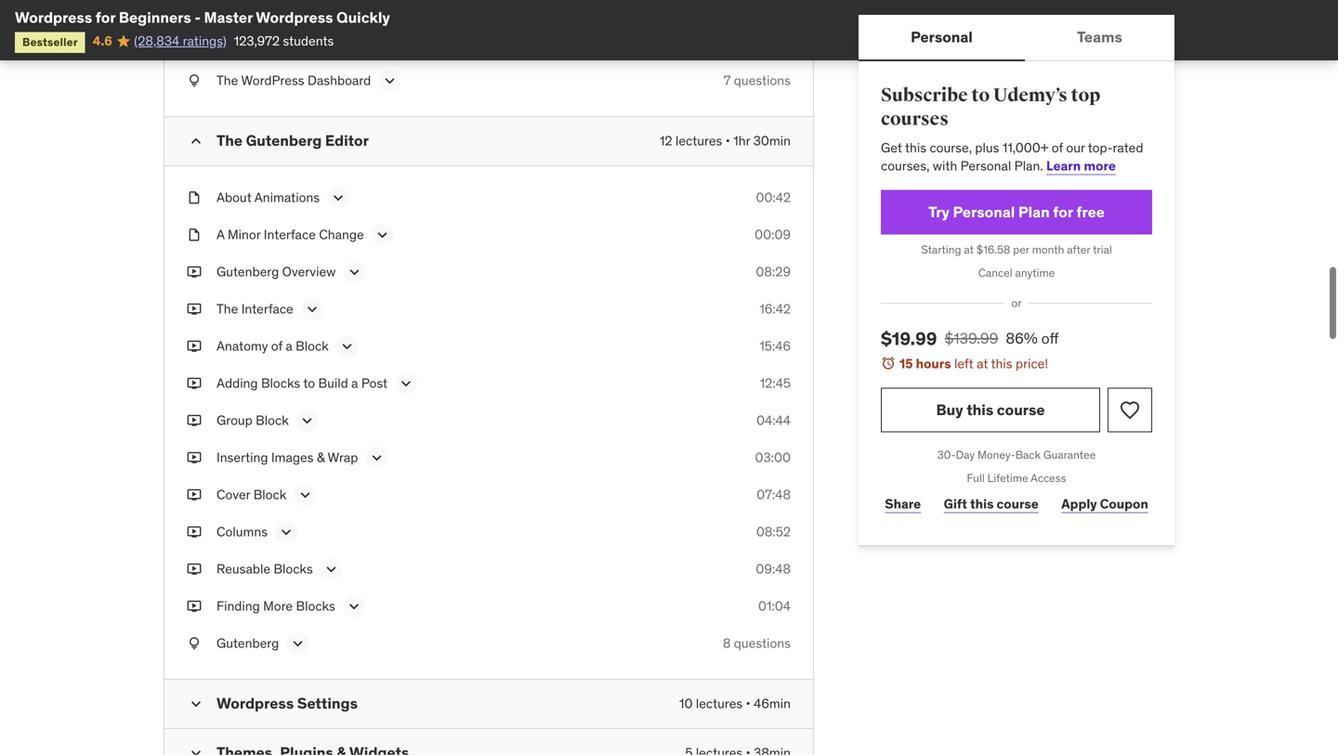 Task type: locate. For each thing, give the bounding box(es) containing it.
blocks for adding
[[261, 375, 300, 392]]

our
[[1066, 139, 1085, 156]]

1 xsmall image from the top
[[187, 72, 202, 90]]

about animations
[[217, 189, 320, 206]]

2 small image from the top
[[187, 745, 205, 755]]

gutenberg up 'animations'
[[246, 131, 322, 150]]

8
[[723, 635, 731, 652]]

this right gift
[[970, 496, 994, 513]]

1 questions from the top
[[734, 72, 791, 89]]

share
[[885, 496, 921, 513]]

1 vertical spatial course
[[997, 496, 1039, 513]]

xsmall image down ratings) at top left
[[187, 72, 202, 90]]

1 horizontal spatial at
[[977, 355, 988, 372]]

xsmall image for gutenberg
[[187, 263, 202, 281]]

xsmall image for about animations
[[187, 189, 202, 207]]

1 vertical spatial to
[[303, 375, 315, 392]]

for left free
[[1053, 202, 1073, 222]]

1 vertical spatial small image
[[187, 745, 205, 755]]

lifetime
[[987, 471, 1028, 485]]

show lecture description image down overview
[[303, 300, 321, 319]]

07:48
[[757, 487, 791, 503]]

build
[[318, 375, 348, 392]]

7 xsmall image from the top
[[187, 523, 202, 542]]

teams
[[1077, 27, 1122, 46]]

1 course from the top
[[997, 400, 1045, 419]]

personal down plus
[[961, 157, 1011, 174]]

xsmall image for cover
[[187, 486, 202, 504]]

$19.99
[[881, 327, 937, 350]]

personal up the $16.58
[[953, 202, 1015, 222]]

show lecture description image up 'build' in the left of the page
[[338, 338, 357, 356]]

anatomy of a block
[[217, 338, 329, 355]]

editor
[[325, 131, 369, 150]]

show lecture description image
[[329, 189, 348, 207], [373, 226, 392, 245], [303, 300, 321, 319], [397, 375, 415, 393], [298, 412, 317, 430], [367, 449, 386, 468], [296, 486, 314, 505], [277, 523, 296, 542], [345, 598, 363, 616]]

show lecture description image right more
[[345, 598, 363, 616]]

show lecture description image right dashboard
[[380, 72, 399, 90]]

2 vertical spatial gutenberg
[[217, 635, 279, 652]]

1 vertical spatial blocks
[[274, 561, 313, 578]]

0 vertical spatial personal
[[911, 27, 973, 46]]

learn more link
[[1046, 157, 1116, 174]]

show lecture description image down more
[[288, 635, 307, 653]]

the left wordpress
[[217, 72, 238, 89]]

to inside subscribe to udemy's top courses
[[971, 84, 990, 107]]

show lecture description image up finding more blocks
[[322, 561, 341, 579]]

xsmall image left anatomy
[[187, 338, 202, 356]]

this up courses,
[[905, 139, 927, 156]]

4 the from the top
[[217, 301, 238, 318]]

try personal plan for free link
[[881, 190, 1152, 235]]

show lecture description image for a minor interface change
[[373, 226, 392, 245]]

gutenberg down finding
[[217, 635, 279, 652]]

0 vertical spatial course
[[997, 400, 1045, 419]]

blocks right more
[[296, 598, 335, 615]]

show lecture description image for gutenberg
[[288, 635, 307, 653]]

01:04
[[758, 598, 791, 615]]

block up "adding blocks to build a post"
[[296, 338, 329, 355]]

show lecture description image right change
[[373, 226, 392, 245]]

0 vertical spatial small image
[[187, 695, 205, 714]]

the
[[217, 35, 238, 52], [217, 72, 238, 89], [217, 131, 243, 150], [217, 301, 238, 318]]

xsmall image
[[187, 72, 202, 90], [187, 263, 202, 281], [187, 338, 202, 356], [187, 375, 202, 393], [187, 412, 202, 430], [187, 486, 202, 504], [187, 598, 202, 616]]

the right small icon
[[217, 131, 243, 150]]

2 questions from the top
[[734, 635, 791, 652]]

6 xsmall image from the top
[[187, 486, 202, 504]]

1 vertical spatial gutenberg
[[217, 264, 279, 280]]

interface up anatomy of a block
[[241, 301, 293, 318]]

1 horizontal spatial to
[[971, 84, 990, 107]]

for up 4.6
[[95, 8, 115, 27]]

lectures right 10
[[696, 696, 743, 712]]

xsmall image left "gutenberg overview"
[[187, 263, 202, 281]]

1 vertical spatial •
[[746, 696, 751, 712]]

off
[[1041, 329, 1059, 348]]

show lecture description image up change
[[329, 189, 348, 207]]

block right group
[[256, 412, 289, 429]]

cancel
[[978, 266, 1013, 280]]

0 vertical spatial interface
[[264, 226, 316, 243]]

xsmall image left finding
[[187, 598, 202, 616]]

tab list containing personal
[[859, 15, 1175, 61]]

wordpress settings
[[217, 694, 358, 713]]

1 the from the top
[[217, 35, 238, 52]]

2 xsmall image from the top
[[187, 263, 202, 281]]

0 vertical spatial for
[[95, 8, 115, 27]]

course for buy this course
[[997, 400, 1045, 419]]

ratings)
[[183, 32, 226, 49]]

get
[[881, 139, 902, 156]]

show lecture description image for cover block
[[296, 486, 314, 505]]

1 horizontal spatial •
[[746, 696, 751, 712]]

this inside button
[[967, 400, 994, 419]]

4.6
[[93, 32, 112, 49]]

inserting images & wrap
[[217, 450, 358, 466]]

the down master
[[217, 35, 238, 52]]

-
[[195, 8, 201, 27]]

show lecture description image for adding blocks to build a post
[[397, 375, 415, 393]]

wordpress left settings
[[217, 694, 294, 713]]

xsmall image left adding
[[187, 375, 202, 393]]

free
[[1076, 202, 1105, 222]]

reusable
[[217, 561, 270, 578]]

0 vertical spatial to
[[971, 84, 990, 107]]

the up anatomy
[[217, 301, 238, 318]]

wordpress up 123,972 students
[[256, 8, 333, 27]]

9 xsmall image from the top
[[187, 635, 202, 653]]

left
[[954, 355, 974, 372]]

1 horizontal spatial of
[[1052, 139, 1063, 156]]

0 horizontal spatial a
[[286, 338, 292, 355]]

media
[[241, 35, 277, 52]]

0 horizontal spatial for
[[95, 8, 115, 27]]

show lecture description image for reusable blocks
[[322, 561, 341, 579]]

questions right 8
[[734, 635, 791, 652]]

course inside button
[[997, 400, 1045, 419]]

xsmall image for gutenberg
[[187, 635, 202, 653]]

xsmall image left cover
[[187, 486, 202, 504]]

8 questions
[[723, 635, 791, 652]]

show lecture description image down change
[[345, 263, 364, 282]]

0 horizontal spatial •
[[726, 133, 730, 149]]

small image
[[187, 132, 205, 151]]

1 horizontal spatial a
[[351, 375, 358, 392]]

master
[[204, 8, 253, 27]]

this right buy
[[967, 400, 994, 419]]

more
[[1084, 157, 1116, 174]]

4 xsmall image from the top
[[187, 375, 202, 393]]

of left the our
[[1052, 139, 1063, 156]]

cover
[[217, 487, 250, 503]]

lectures
[[676, 133, 722, 149], [696, 696, 743, 712]]

learn more
[[1046, 157, 1116, 174]]

1 vertical spatial lectures
[[696, 696, 743, 712]]

7 xsmall image from the top
[[187, 598, 202, 616]]

course down the lifetime
[[997, 496, 1039, 513]]

5 xsmall image from the top
[[187, 300, 202, 319]]

at left the $16.58
[[964, 243, 974, 257]]

0 vertical spatial •
[[726, 133, 730, 149]]

$16.58
[[976, 243, 1010, 257]]

interface down 'animations'
[[264, 226, 316, 243]]

of inside get this course, plus 11,000+ of our top-rated courses, with personal plan.
[[1052, 139, 1063, 156]]

show lecture description image for the interface
[[303, 300, 321, 319]]

00:09
[[755, 226, 791, 243]]

gift this course link
[[940, 486, 1043, 523]]

show lecture description image down 'images'
[[296, 486, 314, 505]]

after
[[1067, 243, 1090, 257]]

3 the from the top
[[217, 131, 243, 150]]

1 vertical spatial at
[[977, 355, 988, 372]]

xsmall image left group
[[187, 412, 202, 430]]

1 xsmall image from the top
[[187, 0, 202, 16]]

gutenberg down the minor
[[217, 264, 279, 280]]

7 questions
[[724, 72, 791, 89]]

show lecture description image
[[380, 72, 399, 90], [345, 263, 364, 282], [338, 338, 357, 356], [322, 561, 341, 579], [288, 635, 307, 653]]

1 horizontal spatial for
[[1053, 202, 1073, 222]]

more
[[263, 598, 293, 615]]

0 vertical spatial questions
[[734, 72, 791, 89]]

5 xsmall image from the top
[[187, 412, 202, 430]]

questions right 7
[[734, 72, 791, 89]]

0 vertical spatial blocks
[[261, 375, 300, 392]]

1 vertical spatial questions
[[734, 635, 791, 652]]

0 vertical spatial lectures
[[676, 133, 722, 149]]

4 xsmall image from the top
[[187, 226, 202, 244]]

block
[[296, 338, 329, 355], [256, 412, 289, 429], [253, 487, 286, 503]]

show lecture description image right post
[[397, 375, 415, 393]]

1 vertical spatial personal
[[961, 157, 1011, 174]]

a
[[286, 338, 292, 355], [351, 375, 358, 392]]

1 vertical spatial of
[[271, 338, 282, 355]]

to left 'build' in the left of the page
[[303, 375, 315, 392]]

10
[[679, 696, 693, 712]]

to
[[971, 84, 990, 107], [303, 375, 315, 392]]

a up "adding blocks to build a post"
[[286, 338, 292, 355]]

gutenberg for gutenberg overview
[[217, 264, 279, 280]]

overview
[[282, 264, 336, 280]]

0 horizontal spatial at
[[964, 243, 974, 257]]

10 lectures • 46min
[[679, 696, 791, 712]]

apply
[[1061, 496, 1097, 513]]

6 xsmall image from the top
[[187, 449, 202, 467]]

1 vertical spatial block
[[256, 412, 289, 429]]

finding more blocks
[[217, 598, 335, 615]]

2 course from the top
[[997, 496, 1039, 513]]

at right left
[[977, 355, 988, 372]]

xsmall image for the interface
[[187, 300, 202, 319]]

buy
[[936, 400, 963, 419]]

•
[[726, 133, 730, 149], [746, 696, 751, 712]]

at
[[964, 243, 974, 257], [977, 355, 988, 372]]

apply coupon
[[1061, 496, 1148, 513]]

plus
[[975, 139, 999, 156]]

questions for 7 questions
[[734, 72, 791, 89]]

8 xsmall image from the top
[[187, 561, 202, 579]]

$139.99
[[945, 329, 998, 348]]

the gutenberg editor
[[217, 131, 369, 150]]

month
[[1032, 243, 1064, 257]]

0 vertical spatial of
[[1052, 139, 1063, 156]]

00:42
[[756, 189, 791, 206]]

show lecture description image down "adding blocks to build a post"
[[298, 412, 317, 430]]

1 vertical spatial for
[[1053, 202, 1073, 222]]

0 vertical spatial a
[[286, 338, 292, 355]]

a left post
[[351, 375, 358, 392]]

0 vertical spatial at
[[964, 243, 974, 257]]

xsmall image for adding
[[187, 375, 202, 393]]

block for group block
[[256, 412, 289, 429]]

• left 1hr
[[726, 133, 730, 149]]

blocks up more
[[274, 561, 313, 578]]

to left udemy's at the top right of page
[[971, 84, 990, 107]]

show lecture description image right "wrap"
[[367, 449, 386, 468]]

this inside get this course, plus 11,000+ of our top-rated courses, with personal plan.
[[905, 139, 927, 156]]

of right anatomy
[[271, 338, 282, 355]]

3 xsmall image from the top
[[187, 189, 202, 207]]

block right cover
[[253, 487, 286, 503]]

1hr
[[733, 133, 750, 149]]

minor
[[228, 226, 261, 243]]

3 xsmall image from the top
[[187, 338, 202, 356]]

apply coupon button
[[1058, 486, 1152, 523]]

2 vertical spatial block
[[253, 487, 286, 503]]

small image
[[187, 695, 205, 714], [187, 745, 205, 755]]

lectures right 12
[[676, 133, 722, 149]]

• left 46min
[[746, 696, 751, 712]]

the for the gutenberg editor
[[217, 131, 243, 150]]

1 small image from the top
[[187, 695, 205, 714]]

2 the from the top
[[217, 72, 238, 89]]

blocks down anatomy of a block
[[261, 375, 300, 392]]

course up back
[[997, 400, 1045, 419]]

show lecture description image for gutenberg overview
[[345, 263, 364, 282]]

123,972 students
[[234, 32, 334, 49]]

tab list
[[859, 15, 1175, 61]]

show lecture description image up reusable blocks
[[277, 523, 296, 542]]

wordpress for for
[[15, 8, 92, 27]]

7
[[724, 72, 731, 89]]

gutenberg
[[246, 131, 322, 150], [217, 264, 279, 280], [217, 635, 279, 652]]

2 xsmall image from the top
[[187, 35, 202, 53]]

wordpress up bestseller
[[15, 8, 92, 27]]

personal up subscribe
[[911, 27, 973, 46]]

rated
[[1113, 139, 1143, 156]]

subscribe
[[881, 84, 968, 107]]

xsmall image
[[187, 0, 202, 16], [187, 35, 202, 53], [187, 189, 202, 207], [187, 226, 202, 244], [187, 300, 202, 319], [187, 449, 202, 467], [187, 523, 202, 542], [187, 561, 202, 579], [187, 635, 202, 653]]

guarantee
[[1043, 448, 1096, 462]]



Task type: describe. For each thing, give the bounding box(es) containing it.
top-
[[1088, 139, 1113, 156]]

12 lectures • 1hr 30min
[[660, 133, 791, 149]]

get this course, plus 11,000+ of our top-rated courses, with personal plan.
[[881, 139, 1143, 174]]

the interface
[[217, 301, 293, 318]]

finding
[[217, 598, 260, 615]]

teams button
[[1025, 15, 1175, 59]]

share button
[[881, 486, 925, 523]]

11,000+
[[1003, 139, 1049, 156]]

30min
[[753, 133, 791, 149]]

personal inside button
[[911, 27, 973, 46]]

plan
[[1018, 202, 1050, 222]]

0 vertical spatial gutenberg
[[246, 131, 322, 150]]

course,
[[930, 139, 972, 156]]

udemy's
[[993, 84, 1068, 107]]

xsmall image for anatomy
[[187, 338, 202, 356]]

a minor interface change
[[217, 226, 364, 243]]

08:29
[[756, 264, 791, 280]]

courses
[[881, 108, 949, 131]]

12:45
[[760, 375, 791, 392]]

starting
[[921, 243, 961, 257]]

hours
[[916, 355, 951, 372]]

• for wordpress settings
[[746, 696, 751, 712]]

blocks for reusable
[[274, 561, 313, 578]]

personal inside get this course, plus 11,000+ of our top-rated courses, with personal plan.
[[961, 157, 1011, 174]]

xsmall image for inserting images & wrap
[[187, 449, 202, 467]]

the for the interface
[[217, 301, 238, 318]]

this left price! at the right top of page
[[991, 355, 1013, 372]]

cover block
[[217, 487, 286, 503]]

images
[[271, 450, 314, 466]]

this for get
[[905, 139, 927, 156]]

change
[[319, 226, 364, 243]]

show lecture description image for columns
[[277, 523, 296, 542]]

try personal plan for free
[[928, 202, 1105, 222]]

plan.
[[1014, 157, 1043, 174]]

12
[[660, 133, 672, 149]]

course for gift this course
[[997, 496, 1039, 513]]

show lecture description image for group block
[[298, 412, 317, 430]]

the for the media library
[[217, 35, 238, 52]]

a
[[217, 226, 225, 243]]

xsmall image for finding
[[187, 598, 202, 616]]

show lecture description image for about animations
[[329, 189, 348, 207]]

this for buy
[[967, 400, 994, 419]]

09:48
[[756, 561, 791, 578]]

15 hours left at this price!
[[900, 355, 1048, 372]]

$19.99 $139.99 86% off
[[881, 327, 1059, 350]]

xsmall image for the
[[187, 72, 202, 90]]

animations
[[254, 189, 320, 206]]

personal button
[[859, 15, 1025, 59]]

wordpress for beginners - master wordpress quickly
[[15, 8, 390, 27]]

46min
[[754, 696, 791, 712]]

xsmall image for group
[[187, 412, 202, 430]]

access
[[1031, 471, 1066, 485]]

group block
[[217, 412, 289, 429]]

coupon
[[1100, 496, 1148, 513]]

15
[[900, 355, 913, 372]]

learn
[[1046, 157, 1081, 174]]

courses,
[[881, 157, 930, 174]]

bestseller
[[22, 35, 78, 49]]

or
[[1012, 296, 1022, 310]]

library
[[280, 35, 320, 52]]

buy this course button
[[881, 388, 1100, 433]]

• for the gutenberg editor
[[726, 133, 730, 149]]

the for the wordpress dashboard
[[217, 72, 238, 89]]

this for gift
[[970, 496, 994, 513]]

gift
[[944, 496, 967, 513]]

trial
[[1093, 243, 1112, 257]]

block for cover block
[[253, 487, 286, 503]]

(28,834 ratings)
[[134, 32, 226, 49]]

with
[[933, 157, 957, 174]]

gift this course
[[944, 496, 1039, 513]]

full
[[967, 471, 985, 485]]

try
[[928, 202, 950, 222]]

show lecture description image for inserting images & wrap
[[367, 449, 386, 468]]

30-
[[937, 448, 956, 462]]

show lecture description image for the wordpress dashboard
[[380, 72, 399, 90]]

gutenberg for gutenberg
[[217, 635, 279, 652]]

top
[[1071, 84, 1100, 107]]

lectures for the gutenberg editor
[[676, 133, 722, 149]]

0 vertical spatial block
[[296, 338, 329, 355]]

xsmall image for a minor interface change
[[187, 226, 202, 244]]

lectures for wordpress settings
[[696, 696, 743, 712]]

03:00
[[755, 450, 791, 466]]

questions for 8 questions
[[734, 635, 791, 652]]

alarm image
[[881, 356, 896, 371]]

starting at $16.58 per month after trial cancel anytime
[[921, 243, 1112, 280]]

16:42
[[760, 301, 791, 318]]

students
[[283, 32, 334, 49]]

show lecture description image for anatomy of a block
[[338, 338, 357, 356]]

inserting
[[217, 450, 268, 466]]

beginners
[[119, 8, 191, 27]]

anytime
[[1015, 266, 1055, 280]]

xsmall image for reusable blocks
[[187, 561, 202, 579]]

money-
[[978, 448, 1015, 462]]

0 horizontal spatial of
[[271, 338, 282, 355]]

show lecture description image for finding more blocks
[[345, 598, 363, 616]]

04:44
[[756, 412, 791, 429]]

dashboard
[[308, 72, 371, 89]]

buy this course
[[936, 400, 1045, 419]]

0 horizontal spatial to
[[303, 375, 315, 392]]

2 vertical spatial personal
[[953, 202, 1015, 222]]

2 vertical spatial blocks
[[296, 598, 335, 615]]

wrap
[[328, 450, 358, 466]]

at inside starting at $16.58 per month after trial cancel anytime
[[964, 243, 974, 257]]

1 vertical spatial interface
[[241, 301, 293, 318]]

gutenberg overview
[[217, 264, 336, 280]]

xsmall image for columns
[[187, 523, 202, 542]]

settings
[[297, 694, 358, 713]]

group
[[217, 412, 253, 429]]

1 vertical spatial a
[[351, 375, 358, 392]]

123,972
[[234, 32, 280, 49]]

30-day money-back guarantee full lifetime access
[[937, 448, 1096, 485]]

adding blocks to build a post
[[217, 375, 388, 392]]

price!
[[1016, 355, 1048, 372]]

wishlist image
[[1119, 399, 1141, 421]]

about
[[217, 189, 252, 206]]

08:52
[[756, 524, 791, 541]]

wordpress for settings
[[217, 694, 294, 713]]

adding
[[217, 375, 258, 392]]



Task type: vqa. For each thing, say whether or not it's contained in the screenshot.


